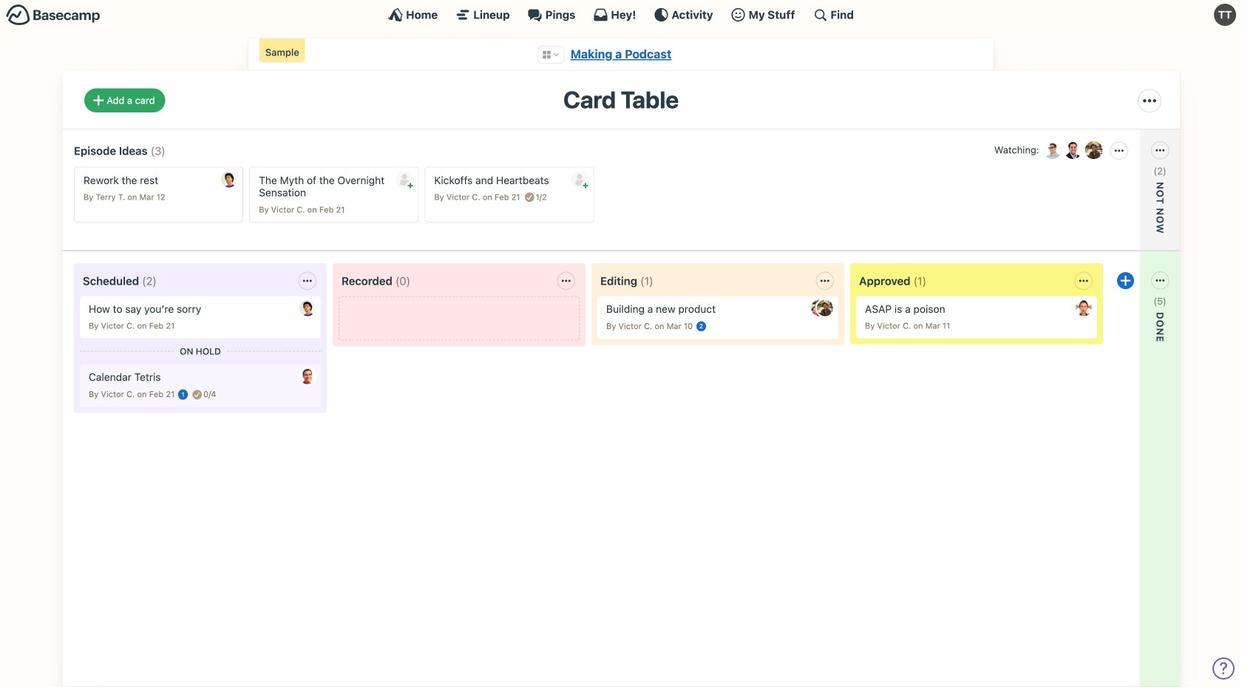 Task type: describe. For each thing, give the bounding box(es) containing it.
josh fiske image
[[1063, 140, 1084, 160]]

jared davis image
[[300, 300, 316, 316]]

terry turtle image
[[1215, 4, 1237, 26]]

main element
[[0, 0, 1243, 29]]

victor cooper image
[[1043, 140, 1063, 160]]

keyboard shortcut: ⌘ + / image
[[813, 7, 828, 22]]

annie bryan image
[[1076, 300, 1093, 316]]

jennifer young image
[[811, 300, 828, 316]]

jared davis image
[[221, 171, 238, 187]]

on mar 12 element
[[127, 192, 165, 202]]

switch accounts image
[[6, 4, 101, 27]]

on mar 11 element
[[914, 321, 951, 331]]

1 horizontal spatial nicole katz image
[[1084, 140, 1105, 160]]



Task type: locate. For each thing, give the bounding box(es) containing it.
breadcrumb element
[[249, 38, 994, 71]]

on feb 21 element
[[483, 192, 520, 202], [307, 205, 345, 214], [137, 321, 175, 331], [137, 390, 175, 399]]

0 horizontal spatial nicole katz image
[[817, 300, 834, 316]]

0 vertical spatial nicole katz image
[[1084, 140, 1105, 160]]

None submit
[[396, 171, 413, 189], [571, 171, 589, 189], [1062, 189, 1166, 207], [1062, 319, 1166, 338], [396, 171, 413, 189], [571, 171, 589, 189], [1062, 189, 1166, 207], [1062, 319, 1166, 338]]

on mar 10 element
[[655, 321, 693, 331]]

nicole katz image
[[1084, 140, 1105, 160], [817, 300, 834, 316]]

1 vertical spatial nicole katz image
[[817, 300, 834, 316]]

steve marsh image
[[300, 368, 316, 384]]



Task type: vqa. For each thing, say whether or not it's contained in the screenshot.
terry turtle Icon
yes



